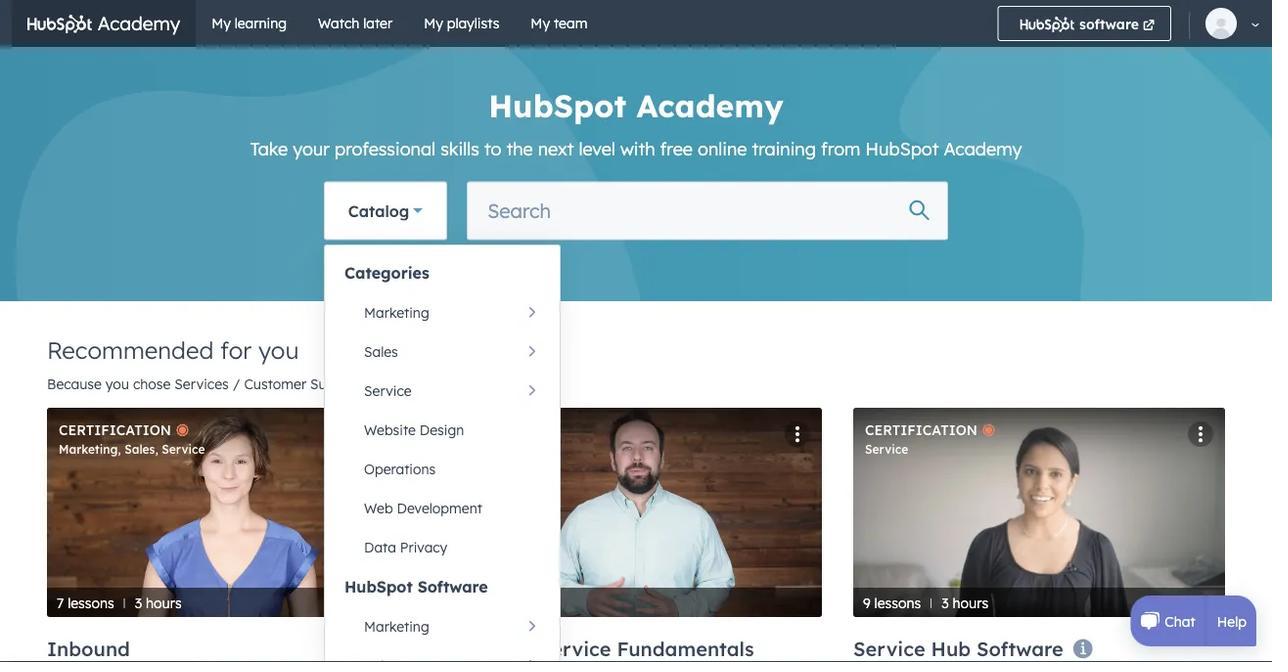 Task type: describe. For each thing, give the bounding box(es) containing it.
2 , from the left
[[155, 442, 158, 457]]

software
[[1076, 16, 1140, 33]]

fundamentals
[[617, 637, 755, 662]]

my for my team
[[531, 15, 550, 32]]

team
[[554, 15, 588, 32]]

to
[[485, 138, 502, 160]]

development
[[397, 500, 483, 517]]

7 lessons
[[57, 595, 114, 612]]

my for my playlists
[[424, 15, 443, 32]]

free
[[660, 138, 693, 160]]

website
[[364, 422, 416, 439]]

hubspot for hubspot academy
[[489, 86, 627, 125]]

the
[[507, 138, 533, 160]]

9
[[864, 595, 871, 612]]

an
[[460, 595, 477, 612]]

next
[[538, 138, 574, 160]]

catalog
[[348, 201, 409, 221]]

1 horizontal spatial you
[[258, 336, 299, 365]]

web development
[[364, 500, 483, 517]]

recommended
[[47, 336, 214, 365]]

level
[[579, 138, 616, 160]]

add interest link
[[477, 376, 559, 393]]

7
[[57, 595, 64, 612]]

hubspot_logo image for academy
[[27, 15, 93, 33]]

web
[[364, 500, 393, 517]]

inbound for inbound service fundamentals
[[450, 637, 533, 662]]

catalog button
[[324, 182, 448, 240]]

operations button
[[325, 450, 560, 490]]

privacy
[[400, 539, 448, 557]]

hub
[[932, 637, 971, 662]]

my team link
[[515, 0, 603, 47]]

my for my learning
[[212, 15, 231, 32]]

sales inside popup button
[[364, 344, 398, 361]]

inbound for inbound
[[47, 637, 130, 662]]

watch later
[[318, 15, 393, 32]]

watch
[[318, 15, 360, 32]]

1 vertical spatial you
[[106, 376, 129, 393]]

with
[[621, 138, 655, 160]]

service button
[[325, 372, 560, 411]]

3 hours for inbound
[[135, 595, 182, 612]]

my playlists
[[424, 15, 500, 32]]

for
[[220, 336, 252, 365]]

design
[[420, 422, 464, 439]]

hubspot software button
[[325, 568, 560, 608]]

Search search field
[[467, 182, 949, 240]]

hour
[[480, 595, 510, 612]]

hubspot academy
[[489, 86, 784, 125]]

lessons for service hub software
[[875, 595, 921, 612]]

0 horizontal spatial sales
[[125, 442, 155, 457]]

add
[[477, 376, 504, 393]]

playlists
[[447, 15, 500, 32]]

because you chose services / customer support as your job field. add interest
[[47, 376, 559, 393]]

3 for inbound
[[135, 595, 142, 612]]

course thumbnail image for service hub software
[[854, 408, 1226, 618]]

certification for inbound
[[59, 422, 171, 439]]



Task type: vqa. For each thing, say whether or not it's contained in the screenshot.
Contacts
no



Task type: locate. For each thing, give the bounding box(es) containing it.
software inside button
[[418, 578, 488, 597]]

take
[[250, 138, 288, 160]]

operations
[[364, 461, 436, 478]]

2 vertical spatial hubspot
[[345, 578, 413, 597]]

my
[[212, 15, 231, 32], [424, 15, 443, 32], [531, 15, 550, 32]]

service inside service popup button
[[364, 383, 412, 400]]

hubspot inside button
[[345, 578, 413, 597]]

1 horizontal spatial sales
[[364, 344, 398, 361]]

hubspot_logo image
[[27, 15, 93, 33], [1021, 17, 1076, 32]]

sales down the chose
[[125, 442, 155, 457]]

2 vertical spatial marketing
[[364, 619, 430, 636]]

marketing button down categories
[[325, 294, 560, 333]]

my learning
[[212, 15, 287, 32]]

0 vertical spatial your
[[293, 138, 330, 160]]

inbound down 7 lessons
[[47, 637, 130, 662]]

marketing button
[[325, 294, 560, 333], [325, 608, 560, 647]]

you
[[258, 336, 299, 365], [106, 376, 129, 393]]

service hub software
[[854, 637, 1064, 662]]

3 for service hub software
[[942, 595, 949, 612]]

marketing button down "hubspot software"
[[325, 608, 560, 647]]

categories
[[345, 263, 430, 283]]

0 vertical spatial software
[[418, 578, 488, 597]]

2 inbound from the left
[[450, 637, 533, 662]]

categories button
[[325, 254, 560, 294]]

3 hours up service hub software
[[942, 595, 989, 612]]

2 vertical spatial academy
[[944, 138, 1022, 160]]

navigation containing my learning
[[196, 0, 979, 47]]

my left learning
[[212, 15, 231, 32]]

your
[[293, 138, 330, 160], [385, 376, 414, 393]]

academy
[[93, 12, 180, 35], [637, 86, 784, 125], [944, 138, 1022, 160]]

2 certification from the left
[[865, 422, 978, 439]]

1 lessons from the left
[[68, 595, 114, 612]]

services
[[175, 376, 229, 393]]

1 horizontal spatial software
[[977, 637, 1064, 662]]

1 my from the left
[[212, 15, 231, 32]]

1 horizontal spatial hours
[[953, 595, 989, 612]]

because
[[47, 376, 102, 393]]

1 horizontal spatial ,
[[155, 442, 158, 457]]

3
[[135, 595, 142, 612], [942, 595, 949, 612]]

2 horizontal spatial course thumbnail image
[[854, 408, 1226, 618]]

data privacy button
[[325, 529, 560, 568]]

course thumbnail image
[[47, 408, 419, 618], [450, 408, 822, 618], [854, 408, 1226, 618]]

navigation
[[196, 0, 979, 47]]

marketing down "hubspot software"
[[364, 619, 430, 636]]

2 hours from the left
[[953, 595, 989, 612]]

you left the chose
[[106, 376, 129, 393]]

2 horizontal spatial academy
[[944, 138, 1022, 160]]

hubspot down data
[[345, 578, 413, 597]]

my team
[[531, 15, 588, 32]]

sales
[[364, 344, 398, 361], [125, 442, 155, 457]]

1 , from the left
[[118, 442, 121, 457]]

2 lessons from the left
[[875, 595, 921, 612]]

1 vertical spatial marketing
[[59, 442, 118, 457]]

0 horizontal spatial my
[[212, 15, 231, 32]]

job
[[418, 376, 438, 393]]

marketing down categories
[[364, 304, 430, 322]]

0 vertical spatial marketing
[[364, 304, 430, 322]]

3 my from the left
[[531, 15, 550, 32]]

software
[[418, 578, 488, 597], [977, 637, 1064, 662]]

1 horizontal spatial inbound
[[450, 637, 533, 662]]

1 vertical spatial software
[[977, 637, 1064, 662]]

hubspot
[[489, 86, 627, 125], [866, 138, 939, 160], [345, 578, 413, 597]]

course thumbnail image for inbound service fundamentals
[[450, 408, 822, 618]]

3 course thumbnail image from the left
[[854, 408, 1226, 618]]

hubspot_logo image for software
[[1021, 17, 1076, 32]]

website design button
[[325, 411, 560, 450]]

1 horizontal spatial my
[[424, 15, 443, 32]]

0 horizontal spatial hours
[[146, 595, 182, 612]]

my left playlists
[[424, 15, 443, 32]]

later
[[363, 15, 393, 32]]

0 horizontal spatial lessons
[[68, 595, 114, 612]]

0 horizontal spatial your
[[293, 138, 330, 160]]

3 hours for service hub software
[[942, 595, 989, 612]]

lessons right 9
[[875, 595, 921, 612]]

marketing , sales , service
[[59, 442, 205, 457]]

lessons
[[68, 595, 114, 612], [875, 595, 921, 612]]

1 horizontal spatial certification
[[865, 422, 978, 439]]

1 vertical spatial sales
[[125, 442, 155, 457]]

0 horizontal spatial you
[[106, 376, 129, 393]]

certification
[[59, 422, 171, 439], [865, 422, 978, 439]]

1 horizontal spatial course thumbnail image
[[450, 408, 822, 618]]

field.
[[442, 376, 473, 393]]

0 vertical spatial academy
[[93, 12, 180, 35]]

learning
[[235, 15, 287, 32]]

1 certification from the left
[[59, 422, 171, 439]]

3 up the hub
[[942, 595, 949, 612]]

1 horizontal spatial 3
[[942, 595, 949, 612]]

0 vertical spatial hubspot
[[489, 86, 627, 125]]

9 lessons
[[864, 595, 921, 612]]

1 inbound from the left
[[47, 637, 130, 662]]

professional
[[335, 138, 436, 160]]

0 horizontal spatial inbound
[[47, 637, 130, 662]]

hubspot software
[[345, 578, 488, 597]]

0 vertical spatial you
[[258, 336, 299, 365]]

1 horizontal spatial hubspot
[[489, 86, 627, 125]]

menu
[[325, 254, 560, 663]]

software right the hub
[[977, 637, 1064, 662]]

3 hours
[[135, 595, 182, 612], [942, 595, 989, 612]]

support
[[310, 376, 363, 393]]

hubspot up next at the top of the page
[[489, 86, 627, 125]]

service
[[364, 383, 412, 400], [162, 442, 205, 457], [865, 442, 909, 457], [539, 637, 611, 662], [854, 637, 926, 662]]

0 horizontal spatial academy
[[93, 12, 180, 35]]

sales up as
[[364, 344, 398, 361]]

your right take
[[293, 138, 330, 160]]

0 horizontal spatial certification
[[59, 422, 171, 439]]

as
[[366, 376, 382, 393]]

my inside 'link'
[[424, 15, 443, 32]]

1 horizontal spatial 3 hours
[[942, 595, 989, 612]]

help
[[1218, 613, 1247, 630]]

chat
[[1165, 613, 1196, 630]]

my learning link
[[196, 0, 303, 47]]

website design
[[364, 422, 464, 439]]

chose
[[133, 376, 171, 393]]

inbound
[[47, 637, 130, 662], [450, 637, 533, 662]]

customer
[[244, 376, 307, 393]]

1 marketing button from the top
[[325, 294, 560, 333]]

1 course thumbnail image from the left
[[47, 408, 419, 618]]

2 course thumbnail image from the left
[[450, 408, 822, 618]]

1 horizontal spatial academy
[[637, 86, 784, 125]]

you up customer
[[258, 336, 299, 365]]

data
[[364, 539, 396, 557]]

3 hours right 7 lessons
[[135, 595, 182, 612]]

marketing down because
[[59, 442, 118, 457]]

0 horizontal spatial hubspot_logo image
[[27, 15, 93, 33]]

2 my from the left
[[424, 15, 443, 32]]

my left team on the top left of page
[[531, 15, 550, 32]]

0 horizontal spatial software
[[418, 578, 488, 597]]

hours for service hub software
[[953, 595, 989, 612]]

data privacy
[[364, 539, 448, 557]]

watch later link
[[303, 0, 408, 47]]

web development button
[[325, 490, 560, 529]]

1 hours from the left
[[146, 595, 182, 612]]

menu containing categories
[[325, 254, 560, 663]]

interest
[[508, 376, 559, 393]]

from
[[821, 138, 861, 160]]

1 horizontal spatial lessons
[[875, 595, 921, 612]]

marketing
[[364, 304, 430, 322], [59, 442, 118, 457], [364, 619, 430, 636]]

1 horizontal spatial hubspot_logo image
[[1021, 17, 1076, 32]]

lesson
[[462, 422, 518, 439]]

1 3 hours from the left
[[135, 595, 182, 612]]

2 3 hours from the left
[[942, 595, 989, 612]]

1 3 from the left
[[135, 595, 142, 612]]

lessons for inbound
[[68, 595, 114, 612]]

hubspot right 'from'
[[866, 138, 939, 160]]

1 vertical spatial marketing button
[[325, 608, 560, 647]]

0 horizontal spatial course thumbnail image
[[47, 408, 419, 618]]

sales button
[[325, 333, 560, 372]]

0 horizontal spatial 3 hours
[[135, 595, 182, 612]]

take your professional skills to the next level with free online training from hubspot academy
[[250, 138, 1022, 160]]

1 horizontal spatial your
[[385, 376, 414, 393]]

course thumbnail image for inbound
[[47, 408, 419, 618]]

my playlists link
[[408, 0, 515, 47]]

your right as
[[385, 376, 414, 393]]

1 vertical spatial academy
[[637, 86, 784, 125]]

0 horizontal spatial ,
[[118, 442, 121, 457]]

hours up service hub software
[[953, 595, 989, 612]]

hours for inbound
[[146, 595, 182, 612]]

2 horizontal spatial hubspot
[[866, 138, 939, 160]]

1 vertical spatial your
[[385, 376, 414, 393]]

hours right 7 lessons
[[146, 595, 182, 612]]

an hour
[[460, 595, 510, 612]]

3 right 7 lessons
[[135, 595, 142, 612]]

0 horizontal spatial hubspot
[[345, 578, 413, 597]]

2 horizontal spatial my
[[531, 15, 550, 32]]

2 3 from the left
[[942, 595, 949, 612]]

2 marketing button from the top
[[325, 608, 560, 647]]

1 vertical spatial hubspot
[[866, 138, 939, 160]]

0 vertical spatial marketing button
[[325, 294, 560, 333]]

inbound down the hour
[[450, 637, 533, 662]]

0 horizontal spatial 3
[[135, 595, 142, 612]]

,
[[118, 442, 121, 457], [155, 442, 158, 457]]

software down data privacy button
[[418, 578, 488, 597]]

hubspot for hubspot software
[[345, 578, 413, 597]]

hours
[[146, 595, 182, 612], [953, 595, 989, 612]]

inbound service fundamentals
[[450, 637, 755, 662]]

skills
[[441, 138, 480, 160]]

recommended for you
[[47, 336, 299, 365]]

0 vertical spatial sales
[[364, 344, 398, 361]]

certification for service hub software
[[865, 422, 978, 439]]

training
[[752, 138, 817, 160]]

/
[[233, 376, 240, 393]]

online
[[698, 138, 747, 160]]

lessons right 7 at left
[[68, 595, 114, 612]]



